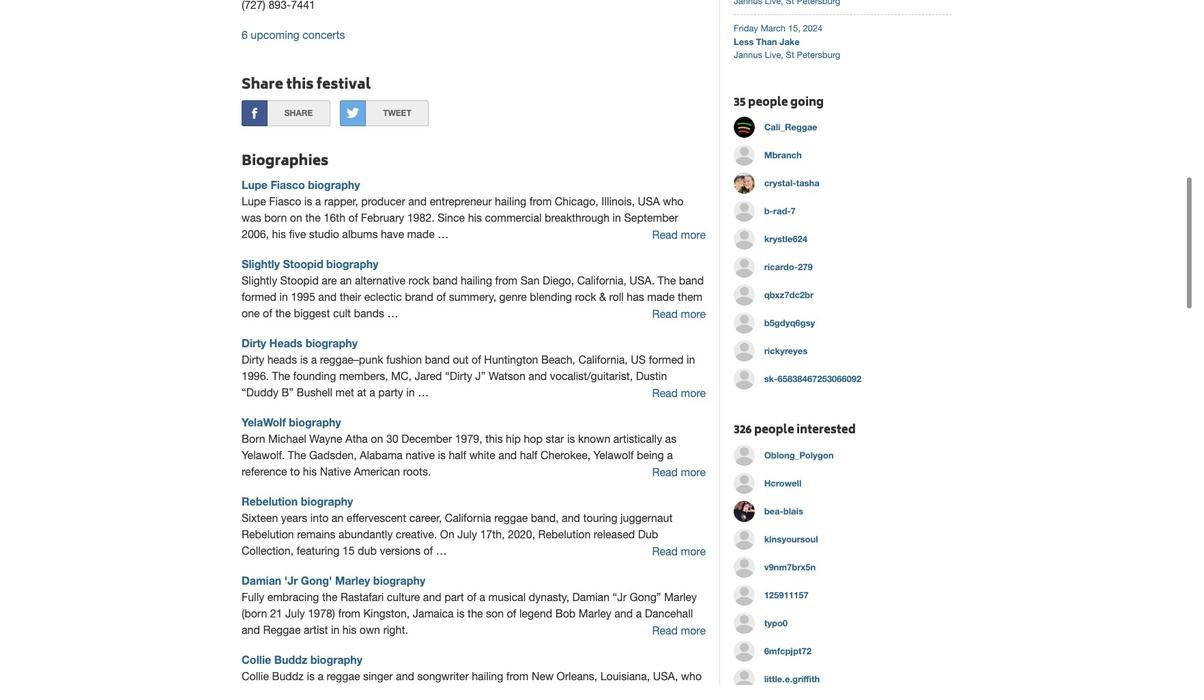 Task type: locate. For each thing, give the bounding box(es) containing it.
6 read from the top
[[653, 625, 678, 637]]

who
[[663, 195, 684, 207], [682, 670, 702, 683]]

san
[[521, 274, 540, 287]]

july inside sixteen years into an effervescent career, california reggae band, and touring juggernaut rebelution remains abundantly creative. on july 17th, 2020, rebelution released dub collection, featuring 15 dub versions of …
[[458, 528, 477, 541]]

oblong_polygon's profile image image
[[734, 445, 755, 467]]

released
[[594, 528, 635, 541]]

from inside slightly stoopid are an alternative rock band hailing from san diego, california, usa. the band formed in 1995 and their eclectic brand of summery, genre blending rock & roll has made them one of the biggest cult bands …
[[496, 274, 518, 287]]

0 horizontal spatial share
[[242, 73, 283, 97]]

an right into
[[332, 512, 344, 524]]

6 more from the top
[[681, 625, 706, 637]]

michael
[[268, 433, 307, 445]]

read more down dustin
[[653, 387, 706, 399]]

summery,
[[449, 291, 497, 303]]

blais
[[784, 506, 804, 517]]

6 upcoming concerts
[[242, 28, 345, 41]]

commercial
[[485, 211, 542, 224]]

band up jared
[[425, 354, 450, 366]]

1 slightly from the top
[[242, 257, 280, 270]]

in down illinois,
[[613, 211, 622, 224]]

damian
[[242, 574, 282, 587], [573, 591, 610, 604]]

read down september
[[653, 229, 678, 241]]

dirty down one
[[242, 336, 266, 349]]

of right son
[[507, 608, 517, 620]]

0 vertical spatial july
[[458, 528, 477, 541]]

0 horizontal spatial july
[[286, 608, 305, 620]]

years
[[281, 512, 308, 524]]

crystal-tasha
[[765, 178, 820, 189]]

0 vertical spatial fiasco
[[271, 178, 305, 191]]

0 vertical spatial reggae
[[495, 512, 528, 524]]

from inside lupe fiasco is a rapper, producer and entrepreneur hailing from chicago, illinois, usa who was born on the 16th of february 1982. since his commercial breakthrough in september 2006, his five studio albums have made …
[[530, 195, 552, 207]]

and
[[409, 195, 427, 207], [319, 291, 337, 303], [529, 370, 547, 382], [499, 449, 517, 461], [562, 512, 581, 524], [423, 591, 442, 604], [615, 608, 633, 620], [242, 624, 260, 636], [396, 670, 415, 683]]

typo0
[[765, 618, 788, 629]]

read more link down dustin
[[653, 387, 706, 399]]

slightly inside slightly stoopid are an alternative rock band hailing from san diego, california, usa. the band formed in 1995 and their eclectic brand of summery, genre blending rock & roll has made them one of the biggest cult bands …
[[242, 274, 277, 287]]

and up jamaica
[[423, 591, 442, 604]]

0 vertical spatial dirty
[[242, 336, 266, 349]]

… down eclectic at top
[[388, 307, 398, 319]]

reggae up the 2020,
[[495, 512, 528, 524]]

5 more from the top
[[681, 545, 706, 558]]

share this festival
[[242, 73, 371, 97]]

1 vertical spatial this
[[486, 433, 503, 445]]

sk-65838467253066092 link
[[734, 369, 862, 390]]

1 vertical spatial california,
[[579, 354, 628, 366]]

and inside "born michael wayne atha on 30 december 1979, this hip hop star is known artistically as yelawolf. the gadsden, alabama native is half white and half cherokee, yelawolf being a reference to his native american roots."
[[499, 449, 517, 461]]

an
[[340, 274, 352, 287], [332, 512, 344, 524]]

collie down collie buddz biography link
[[242, 670, 269, 683]]

5 read from the top
[[653, 545, 678, 558]]

from inside collie buddz biography collie buddz is a reggae singer and songwriter hailing from new orleans, louisiana, usa, who
[[507, 670, 529, 683]]

0 horizontal spatial on
[[290, 211, 303, 224]]

sk-
[[765, 374, 778, 385]]

v9nm7brx5n's profile image image
[[734, 557, 755, 579]]

2 read more link from the top
[[653, 308, 706, 320]]

read more link for slightly stoopid biography
[[653, 308, 706, 320]]

1 vertical spatial the
[[272, 370, 290, 382]]

0 horizontal spatial rock
[[409, 274, 430, 287]]

this up share link
[[286, 73, 314, 97]]

biography up wayne
[[289, 416, 341, 429]]

reggae left singer
[[327, 670, 360, 683]]

1 more from the top
[[681, 229, 706, 241]]

1 horizontal spatial damian
[[573, 591, 610, 604]]

his down entrepreneur
[[468, 211, 482, 224]]

a up 'founding' at the left
[[311, 354, 317, 366]]

more left klnsyoursoul's profile image
[[681, 545, 706, 558]]

crystal-tasha's profile image image
[[734, 173, 755, 194]]

more for damian 'jr gong' marley biography
[[681, 625, 706, 637]]

damian up fully
[[242, 574, 282, 587]]

… down jared
[[418, 386, 429, 399]]

half down hop
[[520, 449, 538, 461]]

gadsden,
[[309, 449, 357, 461]]

0 vertical spatial slightly
[[242, 257, 280, 270]]

biography
[[308, 178, 360, 191], [327, 257, 379, 270], [306, 336, 358, 349], [289, 416, 341, 429], [301, 495, 353, 508], [374, 574, 426, 587], [311, 653, 363, 666]]

fiasco inside lupe fiasco is a rapper, producer and entrepreneur hailing from chicago, illinois, usa who was born on the 16th of february 1982. since his commercial breakthrough in september 2006, his five studio albums have made …
[[269, 195, 302, 207]]

more down dancehall
[[681, 625, 706, 637]]

2 vertical spatial the
[[288, 449, 306, 461]]

4 read from the top
[[653, 466, 678, 479]]

…
[[438, 228, 449, 240], [388, 307, 398, 319], [418, 386, 429, 399], [436, 545, 447, 557]]

band for dirty heads biography
[[425, 354, 450, 366]]

oblong_polygon link
[[734, 445, 834, 467]]

usa
[[638, 195, 660, 207]]

and down the hip
[[499, 449, 517, 461]]

an inside sixteen years into an effervescent career, california reggae band, and touring juggernaut rebelution remains abundantly creative. on july 17th, 2020, rebelution released dub collection, featuring 15 dub versions of …
[[332, 512, 344, 524]]

stoopid down five
[[283, 257, 324, 270]]

125911157 link
[[734, 585, 809, 607]]

1 dirty from the top
[[242, 336, 266, 349]]

1 vertical spatial slightly
[[242, 274, 277, 287]]

0 vertical spatial formed
[[242, 291, 277, 303]]

lupe for lupe fiasco biography
[[242, 178, 268, 191]]

2 read from the top
[[653, 308, 678, 320]]

the up to
[[288, 449, 306, 461]]

bea-blais's profile image image
[[734, 501, 755, 523]]

and inside slightly stoopid are an alternative rock band hailing from san diego, california, usa. the band formed in 1995 and their eclectic brand of summery, genre blending rock & roll has made them one of the biggest cult bands …
[[319, 291, 337, 303]]

read more for slightly stoopid biography
[[653, 308, 706, 320]]

a down collie buddz biography link
[[318, 670, 324, 683]]

share for share
[[285, 108, 313, 118]]

1 horizontal spatial reggae
[[495, 512, 528, 524]]

at
[[357, 386, 367, 399]]

read more link down september
[[653, 229, 706, 241]]

qbxz7dc2br's profile image image
[[734, 285, 755, 306]]

more left "sk-65838467253066092's profile image"
[[681, 387, 706, 399]]

read down dustin
[[653, 387, 678, 399]]

damian inside fully embracing the rastafari culture and part of a musical dynasty, damian "jr gong" marley (born 21 july 1978) from kingston, jamaica is the son of legend bob marley and a dancehall and reggae artist in his own right.
[[573, 591, 610, 604]]

1 vertical spatial dirty
[[242, 354, 264, 366]]

reggae for biography
[[327, 670, 360, 683]]

4 more from the top
[[681, 466, 706, 479]]

an for stoopid
[[340, 274, 352, 287]]

of right part
[[467, 591, 477, 604]]

reggae for into
[[495, 512, 528, 524]]

dirty inside dirty heads is a reggae–punk  fushion band out of huntington beach, california, us formed in 1996. the founding members, mc, jared "dirty j" watson and vocalist/guitarist, dustin "duddy b" bushell met at a party in …
[[242, 354, 264, 366]]

on inside "born michael wayne atha on 30 december 1979, this hip hop star is known artistically as yelawolf. the gadsden, alabama native is half white and half cherokee, yelawolf being a reference to his native american roots."
[[371, 433, 383, 445]]

0 vertical spatial the
[[658, 274, 676, 287]]

the down heads on the left of page
[[272, 370, 290, 382]]

reggae
[[495, 512, 528, 524], [327, 670, 360, 683]]

the
[[658, 274, 676, 287], [272, 370, 290, 382], [288, 449, 306, 461]]

0 horizontal spatial this
[[286, 73, 314, 97]]

little.e.griffith's profile image image
[[734, 669, 755, 686]]

and right band,
[[562, 512, 581, 524]]

bea-
[[765, 506, 784, 517]]

"dirty
[[445, 370, 473, 382]]

lupe inside lupe fiasco is a rapper, producer and entrepreneur hailing from chicago, illinois, usa who was born on the 16th of february 1982. since his commercial breakthrough in september 2006, his five studio albums have made …
[[242, 195, 266, 207]]

read more down dub
[[653, 545, 706, 558]]

his inside "born michael wayne atha on 30 december 1979, this hip hop star is known artistically as yelawolf. the gadsden, alabama native is half white and half cherokee, yelawolf being a reference to his native american roots."
[[303, 466, 317, 478]]

1 vertical spatial on
[[371, 433, 383, 445]]

from
[[530, 195, 552, 207], [496, 274, 518, 287], [338, 608, 361, 620], [507, 670, 529, 683]]

sk-65838467253066092's profile image image
[[734, 369, 755, 390]]

the left biggest
[[276, 307, 291, 319]]

stoopid up 1995
[[280, 274, 319, 287]]

1 vertical spatial an
[[332, 512, 344, 524]]

petersburg
[[797, 50, 841, 60]]

read
[[653, 229, 678, 241], [653, 308, 678, 320], [653, 387, 678, 399], [653, 466, 678, 479], [653, 545, 678, 558], [653, 625, 678, 637]]

and inside sixteen years into an effervescent career, california reggae band, and touring juggernaut rebelution remains abundantly creative. on july 17th, 2020, rebelution released dub collection, featuring 15 dub versions of …
[[562, 512, 581, 524]]

heads
[[270, 336, 303, 349]]

since
[[438, 211, 465, 224]]

of right out
[[472, 354, 481, 366]]

read more for yelawolf biography
[[653, 466, 706, 479]]

his right to
[[303, 466, 317, 478]]

fiasco down biographies
[[271, 178, 305, 191]]

2006,
[[242, 228, 269, 240]]

1 half from the left
[[449, 449, 467, 461]]

6 read more from the top
[[653, 625, 706, 637]]

… inside lupe fiasco is a rapper, producer and entrepreneur hailing from chicago, illinois, usa who was born on the 16th of february 1982. since his commercial breakthrough in september 2006, his five studio albums have made …
[[438, 228, 449, 240]]

4 read more from the top
[[653, 466, 706, 479]]

0 horizontal spatial half
[[449, 449, 467, 461]]

1 vertical spatial marley
[[665, 591, 697, 604]]

1 horizontal spatial this
[[486, 433, 503, 445]]

2 half from the left
[[520, 449, 538, 461]]

… down the since
[[438, 228, 449, 240]]

an inside slightly stoopid are an alternative rock band hailing from san diego, california, usa. the band formed in 1995 and their eclectic brand of summery, genre blending rock & roll has made them one of the biggest cult bands …
[[340, 274, 352, 287]]

in down mc,
[[407, 386, 415, 399]]

of right one
[[263, 307, 273, 319]]

interested
[[797, 422, 856, 441]]

krystle624
[[765, 234, 808, 245]]

fiasco for is
[[269, 195, 302, 207]]

1 vertical spatial stoopid
[[280, 274, 319, 287]]

made
[[407, 228, 435, 240], [648, 291, 675, 303]]

… inside slightly stoopid are an alternative rock band hailing from san diego, california, usa. the band formed in 1995 and their eclectic brand of summery, genre blending rock & roll has made them one of the biggest cult bands …
[[388, 307, 398, 319]]

1 vertical spatial people
[[755, 422, 795, 441]]

read more link for damian 'jr gong' marley biography
[[653, 625, 706, 637]]

16th
[[324, 211, 346, 224]]

b5gdyq6gsy's profile image image
[[734, 313, 755, 334]]

his left own
[[343, 624, 357, 636]]

read for slightly stoopid biography
[[653, 308, 678, 320]]

2020,
[[508, 528, 536, 541]]

1 vertical spatial collie
[[242, 670, 269, 683]]

0 vertical spatial marley
[[335, 574, 370, 587]]

the
[[306, 211, 321, 224], [276, 307, 291, 319], [322, 591, 338, 604], [468, 608, 483, 620]]

california, inside slightly stoopid are an alternative rock band hailing from san diego, california, usa. the band formed in 1995 and their eclectic brand of summery, genre blending rock & roll has made them one of the biggest cult bands …
[[578, 274, 627, 287]]

krystle624 link
[[734, 229, 808, 250]]

1 vertical spatial reggae
[[327, 670, 360, 683]]

1 vertical spatial damian
[[573, 591, 610, 604]]

dirty for dirty heads is a reggae–punk  fushion band out of huntington beach, california, us formed in 1996. the founding members, mc, jared "dirty j" watson and vocalist/guitarist, dustin "duddy b" bushell met at a party in …
[[242, 354, 264, 366]]

read more for lupe fiasco biography
[[653, 229, 706, 241]]

1 horizontal spatial half
[[520, 449, 538, 461]]

2 dirty from the top
[[242, 354, 264, 366]]

1 vertical spatial lupe
[[242, 195, 266, 207]]

california, for dirty heads biography
[[579, 354, 628, 366]]

and down beach,
[[529, 370, 547, 382]]

hailing inside collie buddz biography collie buddz is a reggae singer and songwriter hailing from new orleans, louisiana, usa, who
[[472, 670, 504, 683]]

on up five
[[290, 211, 303, 224]]

read more link for yelawolf biography
[[653, 466, 706, 479]]

mbranch's profile image image
[[734, 145, 755, 166]]

five
[[289, 228, 306, 240]]

made inside lupe fiasco is a rapper, producer and entrepreneur hailing from chicago, illinois, usa who was born on the 16th of february 1982. since his commercial breakthrough in september 2006, his five studio albums have made …
[[407, 228, 435, 240]]

wayne
[[310, 433, 343, 445]]

california, inside dirty heads is a reggae–punk  fushion band out of huntington beach, california, us formed in 1996. the founding members, mc, jared "dirty j" watson and vocalist/guitarist, dustin "duddy b" bushell met at a party in …
[[579, 354, 628, 366]]

read down them on the right of page
[[653, 308, 678, 320]]

a right at
[[370, 386, 376, 399]]

cali_reggae's profile image image
[[734, 117, 755, 138]]

on left the 30
[[371, 433, 383, 445]]

march
[[761, 23, 786, 34]]

0 horizontal spatial marley
[[335, 574, 370, 587]]

1 vertical spatial made
[[648, 291, 675, 303]]

in right artist
[[331, 624, 340, 636]]

1 read more from the top
[[653, 229, 706, 241]]

rebelution up sixteen
[[242, 495, 298, 508]]

creative.
[[396, 528, 437, 541]]

one
[[242, 307, 260, 319]]

reggae inside collie buddz biography collie buddz is a reggae singer and songwriter hailing from new orleans, louisiana, usa, who
[[327, 670, 360, 683]]

made down 1982.
[[407, 228, 435, 240]]

1 vertical spatial july
[[286, 608, 305, 620]]

rebelution biography link
[[242, 495, 353, 508]]

an right are
[[340, 274, 352, 287]]

klnsyoursoul's profile image image
[[734, 529, 755, 551]]

an for biography
[[332, 512, 344, 524]]

1 vertical spatial fiasco
[[269, 195, 302, 207]]

slightly for slightly stoopid biography
[[242, 257, 280, 270]]

and down are
[[319, 291, 337, 303]]

read more link down being
[[653, 466, 706, 479]]

1 horizontal spatial share
[[285, 108, 313, 118]]

orleans,
[[557, 670, 598, 683]]

1 horizontal spatial marley
[[579, 608, 612, 620]]

from down rastafari on the left
[[338, 608, 361, 620]]

read down dub
[[653, 545, 678, 558]]

0 vertical spatial stoopid
[[283, 257, 324, 270]]

0 vertical spatial hailing
[[495, 195, 527, 207]]

of down creative.
[[424, 545, 433, 557]]

oblong_polygon
[[765, 450, 834, 461]]

1 horizontal spatial formed
[[649, 354, 684, 366]]

from inside fully embracing the rastafari culture and part of a musical dynasty, damian "jr gong" marley (born 21 july 1978) from kingston, jamaica is the son of legend bob marley and a dancehall and reggae artist in his own right.
[[338, 608, 361, 620]]

biography up the reggae–punk
[[306, 336, 358, 349]]

july inside fully embracing the rastafari culture and part of a musical dynasty, damian "jr gong" marley (born 21 july 1978) from kingston, jamaica is the son of legend bob marley and a dancehall and reggae artist in his own right.
[[286, 608, 305, 620]]

rebelution
[[242, 495, 298, 508], [242, 528, 294, 541], [539, 528, 591, 541]]

0 vertical spatial people
[[749, 93, 789, 112]]

is right native in the left of the page
[[438, 449, 446, 461]]

2 slightly from the top
[[242, 274, 277, 287]]

1 vertical spatial who
[[682, 670, 702, 683]]

slightly stoopid are an alternative rock band hailing from san diego, california, usa. the band formed in 1995 and their eclectic brand of summery, genre blending rock & roll has made them one of the biggest cult bands …
[[242, 274, 704, 319]]

share down share this festival on the left of the page
[[285, 108, 313, 118]]

0 horizontal spatial formed
[[242, 291, 277, 303]]

band up them on the right of page
[[679, 274, 704, 287]]

2 vertical spatial hailing
[[472, 670, 504, 683]]

0 horizontal spatial reggae
[[327, 670, 360, 683]]

formed up one
[[242, 291, 277, 303]]

dustin
[[636, 370, 668, 382]]

yelawolf
[[594, 449, 634, 461]]

in left 1995
[[280, 291, 288, 303]]

of inside dirty heads is a reggae–punk  fushion band out of huntington beach, california, us formed in 1996. the founding members, mc, jared "dirty j" watson and vocalist/guitarist, dustin "duddy b" bushell met at a party in …
[[472, 354, 481, 366]]

0 vertical spatial collie
[[242, 653, 271, 666]]

read more down september
[[653, 229, 706, 241]]

white
[[470, 449, 496, 461]]

cali_reggae
[[765, 122, 818, 133]]

a left rapper,
[[315, 195, 321, 207]]

2 lupe from the top
[[242, 195, 266, 207]]

share for share this festival
[[242, 73, 283, 97]]

1 lupe from the top
[[242, 178, 268, 191]]

3 read from the top
[[653, 387, 678, 399]]

american
[[354, 466, 400, 478]]

65838467253066092
[[778, 374, 862, 385]]

… inside dirty heads is a reggae–punk  fushion band out of huntington beach, california, us formed in 1996. the founding members, mc, jared "dirty j" watson and vocalist/guitarist, dustin "duddy b" bushell met at a party in …
[[418, 386, 429, 399]]

1 vertical spatial hailing
[[461, 274, 493, 287]]

buddz down collie buddz biography link
[[272, 670, 304, 683]]

rastafari
[[341, 591, 384, 604]]

2 vertical spatial marley
[[579, 608, 612, 620]]

2 more from the top
[[681, 308, 706, 320]]

read more for damian 'jr gong' marley biography
[[653, 625, 706, 637]]

collie down reggae
[[242, 653, 271, 666]]

studio
[[309, 228, 339, 240]]

hailing inside slightly stoopid are an alternative rock band hailing from san diego, california, usa. the band formed in 1995 and their eclectic brand of summery, genre blending rock & roll has made them one of the biggest cult bands …
[[461, 274, 493, 287]]

the up studio
[[306, 211, 321, 224]]

more down them on the right of page
[[681, 308, 706, 320]]

band inside dirty heads is a reggae–punk  fushion band out of huntington beach, california, us formed in 1996. the founding members, mc, jared "dirty j" watson and vocalist/guitarist, dustin "duddy b" bushell met at a party in …
[[425, 354, 450, 366]]

read more link down them on the right of page
[[653, 308, 706, 320]]

marley up dancehall
[[665, 591, 697, 604]]

3 read more link from the top
[[653, 387, 706, 399]]

formed up dustin
[[649, 354, 684, 366]]

0 vertical spatial who
[[663, 195, 684, 207]]

from left new
[[507, 670, 529, 683]]

3 read more from the top
[[653, 387, 706, 399]]

more left 'hcrowell's profile image'
[[681, 466, 706, 479]]

who right usa
[[663, 195, 684, 207]]

1 horizontal spatial july
[[458, 528, 477, 541]]

5 read more from the top
[[653, 545, 706, 558]]

sk-65838467253066092
[[765, 374, 862, 385]]

july for biography
[[458, 528, 477, 541]]

5 read more link from the top
[[653, 545, 706, 558]]

of up albums
[[349, 211, 358, 224]]

the down damian 'jr gong' marley biography link
[[322, 591, 338, 604]]

and inside dirty heads is a reggae–punk  fushion band out of huntington beach, california, us formed in 1996. the founding members, mc, jared "dirty j" watson and vocalist/guitarist, dustin "duddy b" bushell met at a party in …
[[529, 370, 547, 382]]

a inside collie buddz biography collie buddz is a reggae singer and songwriter hailing from new orleans, louisiana, usa, who
[[318, 670, 324, 683]]

mc,
[[391, 370, 412, 382]]

and down "jr
[[615, 608, 633, 620]]

and up 1982.
[[409, 195, 427, 207]]

slightly for slightly stoopid are an alternative rock band hailing from san diego, california, usa. the band formed in 1995 and their eclectic brand of summery, genre blending rock & roll has made them one of the biggest cult bands …
[[242, 274, 277, 287]]

0 vertical spatial rock
[[409, 274, 430, 287]]

more for dirty heads biography
[[681, 387, 706, 399]]

0 vertical spatial an
[[340, 274, 352, 287]]

biography up into
[[301, 495, 353, 508]]

0 vertical spatial on
[[290, 211, 303, 224]]

the inside "born michael wayne atha on 30 december 1979, this hip hop star is known artistically as yelawolf. the gadsden, alabama native is half white and half cherokee, yelawolf being a reference to his native american roots."
[[288, 449, 306, 461]]

0 vertical spatial made
[[407, 228, 435, 240]]

biography down artist
[[311, 653, 363, 666]]

slightly down 2006,
[[242, 257, 280, 270]]

this left the hip
[[486, 433, 503, 445]]

hailing up the commercial
[[495, 195, 527, 207]]

0 vertical spatial damian
[[242, 574, 282, 587]]

born michael wayne atha on 30 december 1979, this hip hop star is known artistically as yelawolf. the gadsden, alabama native is half white and half cherokee, yelawolf being a reference to his native american roots.
[[242, 433, 677, 478]]

new
[[532, 670, 554, 683]]

biggest
[[294, 307, 330, 319]]

0 vertical spatial share
[[242, 73, 283, 97]]

band for slightly stoopid biography
[[433, 274, 458, 287]]

1 vertical spatial share
[[285, 108, 313, 118]]

september
[[625, 211, 679, 224]]

kingston,
[[364, 608, 410, 620]]

collection,
[[242, 545, 294, 557]]

read more for rebelution biography
[[653, 545, 706, 558]]

of inside sixteen years into an effervescent career, california reggae band, and touring juggernaut rebelution remains abundantly creative. on july 17th, 2020, rebelution released dub collection, featuring 15 dub versions of …
[[424, 545, 433, 557]]

1 vertical spatial formed
[[649, 354, 684, 366]]

heads
[[267, 354, 297, 366]]

hailing
[[495, 195, 527, 207], [461, 274, 493, 287], [472, 670, 504, 683]]

the inside slightly stoopid are an alternative rock band hailing from san diego, california, usa. the band formed in 1995 and their eclectic brand of summery, genre blending rock & roll has made them one of the biggest cult bands …
[[658, 274, 676, 287]]

the inside lupe fiasco is a rapper, producer and entrepreneur hailing from chicago, illinois, usa who was born on the 16th of february 1982. since his commercial breakthrough in september 2006, his five studio albums have made …
[[306, 211, 321, 224]]

watson
[[489, 370, 526, 382]]

1 horizontal spatial on
[[371, 433, 383, 445]]

1 read more link from the top
[[653, 229, 706, 241]]

rebelution down band,
[[539, 528, 591, 541]]

share
[[242, 73, 283, 97], [285, 108, 313, 118]]

1 read from the top
[[653, 229, 678, 241]]

the right usa.
[[658, 274, 676, 287]]

july down 'embracing'
[[286, 608, 305, 620]]

1995
[[291, 291, 315, 303]]

1 horizontal spatial rock
[[575, 291, 597, 303]]

2 read more from the top
[[653, 308, 706, 320]]

1 horizontal spatial made
[[648, 291, 675, 303]]

15,
[[789, 23, 801, 34]]

california, up &
[[578, 274, 627, 287]]

0 vertical spatial california,
[[578, 274, 627, 287]]

krystle624's profile image image
[[734, 229, 755, 250]]

read more link
[[653, 229, 706, 241], [653, 308, 706, 320], [653, 387, 706, 399], [653, 466, 706, 479], [653, 545, 706, 558], [653, 625, 706, 637]]

read for rebelution biography
[[653, 545, 678, 558]]

3 more from the top
[[681, 387, 706, 399]]

is down lupe fiasco biography link at left
[[305, 195, 312, 207]]

hcrowell link
[[734, 473, 802, 495]]

4 read more link from the top
[[653, 466, 706, 479]]

july down the california
[[458, 528, 477, 541]]

0 horizontal spatial made
[[407, 228, 435, 240]]

more left krystle624's profile image
[[681, 229, 706, 241]]

more for yelawolf biography
[[681, 466, 706, 479]]

chicago,
[[555, 195, 599, 207]]

reggae inside sixteen years into an effervescent career, california reggae band, and touring juggernaut rebelution remains abundantly creative. on july 17th, 2020, rebelution released dub collection, featuring 15 dub versions of …
[[495, 512, 528, 524]]

on
[[290, 211, 303, 224], [371, 433, 383, 445]]

0 vertical spatial lupe
[[242, 178, 268, 191]]

share link
[[242, 100, 331, 126]]

jamaica
[[413, 608, 454, 620]]

stoopid inside slightly stoopid are an alternative rock band hailing from san diego, california, usa. the band formed in 1995 and their eclectic brand of summery, genre blending rock & roll has made them one of the biggest cult bands …
[[280, 274, 319, 287]]

6 read more link from the top
[[653, 625, 706, 637]]

read more down them on the right of page
[[653, 308, 706, 320]]



Task type: describe. For each thing, give the bounding box(es) containing it.
more for slightly stoopid biography
[[681, 308, 706, 320]]

b-rad-7
[[765, 206, 796, 217]]

j"
[[476, 370, 486, 382]]

cherokee,
[[541, 449, 591, 461]]

read for yelawolf biography
[[653, 466, 678, 479]]

dub
[[638, 528, 659, 541]]

rickyreyes
[[765, 346, 808, 357]]

6mfcpjpt72's profile image image
[[734, 641, 755, 663]]

his inside fully embracing the rastafari culture and part of a musical dynasty, damian "jr gong" marley (born 21 july 1978) from kingston, jamaica is the son of legend bob marley and a dancehall and reggae artist in his own right.
[[343, 624, 357, 636]]

b-rad-7's profile image image
[[734, 201, 755, 222]]

out
[[453, 354, 469, 366]]

tweet link
[[340, 100, 429, 126]]

fushion
[[387, 354, 422, 366]]

read more link for dirty heads biography
[[653, 387, 706, 399]]

founding
[[293, 370, 336, 382]]

in inside lupe fiasco is a rapper, producer and entrepreneur hailing from chicago, illinois, usa who was born on the 16th of february 1982. since his commercial breakthrough in september 2006, his five studio albums have made …
[[613, 211, 622, 224]]

35 people going
[[734, 93, 824, 112]]

more for lupe fiasco biography
[[681, 229, 706, 241]]

fully embracing the rastafari culture and part of a musical dynasty, damian "jr gong" marley (born 21 july 1978) from kingston, jamaica is the son of legend bob marley and a dancehall and reggae artist in his own right.
[[242, 591, 697, 636]]

blending
[[530, 291, 572, 303]]

california
[[445, 512, 492, 524]]

and down (born
[[242, 624, 260, 636]]

ricardo-279's profile image image
[[734, 257, 755, 278]]

b5gdyq6gsy
[[765, 318, 816, 329]]

in inside fully embracing the rastafari culture and part of a musical dynasty, damian "jr gong" marley (born 21 july 1978) from kingston, jamaica is the son of legend bob marley and a dancehall and reggae artist in his own right.
[[331, 624, 340, 636]]

is inside fully embracing the rastafari culture and part of a musical dynasty, damian "jr gong" marley (born 21 july 1978) from kingston, jamaica is the son of legend bob marley and a dancehall and reggae artist in his own right.
[[457, 608, 465, 620]]

festival
[[317, 73, 371, 97]]

have
[[381, 228, 404, 240]]

and inside collie buddz biography collie buddz is a reggae singer and songwriter hailing from new orleans, louisiana, usa, who
[[396, 670, 415, 683]]

326 people interested
[[734, 422, 856, 441]]

is inside dirty heads is a reggae–punk  fushion band out of huntington beach, california, us formed in 1996. the founding members, mc, jared "dirty j" watson and vocalist/guitarist, dustin "duddy b" bushell met at a party in …
[[300, 354, 308, 366]]

people for 35
[[749, 93, 789, 112]]

0 vertical spatial this
[[286, 73, 314, 97]]

a down gong"
[[636, 608, 642, 620]]

people for 326
[[755, 422, 795, 441]]

1 collie from the top
[[242, 653, 271, 666]]

brand
[[405, 291, 434, 303]]

125911157's profile image image
[[734, 585, 755, 607]]

hcrowell
[[765, 478, 802, 489]]

more for rebelution biography
[[681, 545, 706, 558]]

rebelution up collection,
[[242, 528, 294, 541]]

35
[[734, 93, 746, 112]]

versions
[[380, 545, 421, 557]]

formed inside dirty heads is a reggae–punk  fushion band out of huntington beach, california, us formed in 1996. the founding members, mc, jared "dirty j" watson and vocalist/guitarist, dustin "duddy b" bushell met at a party in …
[[649, 354, 684, 366]]

legend
[[520, 608, 553, 620]]

abundantly
[[339, 528, 393, 541]]

a left musical
[[480, 591, 486, 604]]

read more link for lupe fiasco biography
[[653, 229, 706, 241]]

gong"
[[630, 591, 662, 604]]

0 vertical spatial buddz
[[274, 653, 308, 666]]

live,
[[765, 50, 784, 60]]

the inside dirty heads is a reggae–punk  fushion band out of huntington beach, california, us formed in 1996. the founding members, mc, jared "dirty j" watson and vocalist/guitarist, dustin "duddy b" bushell met at a party in …
[[272, 370, 290, 382]]

roots.
[[403, 466, 431, 478]]

lupe fiasco biography
[[242, 178, 360, 191]]

artist
[[304, 624, 328, 636]]

typo0's profile image image
[[734, 613, 755, 635]]

klnsyoursoul
[[765, 534, 819, 545]]

2 horizontal spatial marley
[[665, 591, 697, 604]]

biography up culture
[[374, 574, 426, 587]]

read more for dirty heads biography
[[653, 387, 706, 399]]

read for lupe fiasco biography
[[653, 229, 678, 241]]

born
[[242, 433, 265, 445]]

concerts
[[303, 28, 345, 41]]

embracing
[[267, 591, 319, 604]]

breakthrough
[[545, 211, 610, 224]]

roll
[[610, 291, 624, 303]]

0 horizontal spatial damian
[[242, 574, 282, 587]]

read for dirty heads biography
[[653, 387, 678, 399]]

singer
[[363, 670, 393, 683]]

a inside lupe fiasco is a rapper, producer and entrepreneur hailing from chicago, illinois, usa who was born on the 16th of february 1982. since his commercial breakthrough in september 2006, his five studio albums have made …
[[315, 195, 321, 207]]

biography up rapper,
[[308, 178, 360, 191]]

yelawolf
[[242, 416, 286, 429]]

formed inside slightly stoopid are an alternative rock band hailing from san diego, california, usa. the band formed in 1995 and their eclectic brand of summery, genre blending rock & roll has made them one of the biggest cult bands …
[[242, 291, 277, 303]]

yelawolf biography
[[242, 416, 341, 429]]

dirty for dirty heads biography
[[242, 336, 266, 349]]

tweet
[[383, 108, 412, 118]]

hailing inside lupe fiasco is a rapper, producer and entrepreneur hailing from chicago, illinois, usa who was born on the 16th of february 1982. since his commercial breakthrough in september 2006, his five studio albums have made …
[[495, 195, 527, 207]]

native
[[406, 449, 435, 461]]

biography inside collie buddz biography collie buddz is a reggae singer and songwriter hailing from new orleans, louisiana, usa, who
[[311, 653, 363, 666]]

1 vertical spatial rock
[[575, 291, 597, 303]]

who inside collie buddz biography collie buddz is a reggae singer and songwriter hailing from new orleans, louisiana, usa, who
[[682, 670, 702, 683]]

who inside lupe fiasco is a rapper, producer and entrepreneur hailing from chicago, illinois, usa who was born on the 16th of february 1982. since his commercial breakthrough in september 2006, his five studio albums have made …
[[663, 195, 684, 207]]

rickyreyes link
[[734, 341, 808, 362]]

cali_reggae link
[[734, 117, 818, 138]]

a inside "born michael wayne atha on 30 december 1979, this hip hop star is known artistically as yelawolf. the gadsden, alabama native is half white and half cherokee, yelawolf being a reference to his native american roots."
[[667, 449, 673, 461]]

is inside collie buddz biography collie buddz is a reggae singer and songwriter hailing from new orleans, louisiana, usa, who
[[307, 670, 315, 683]]

made inside slightly stoopid are an alternative rock band hailing from san diego, california, usa. the band formed in 1995 and their eclectic brand of summery, genre blending rock & roll has made them one of the biggest cult bands …
[[648, 291, 675, 303]]

fully
[[242, 591, 264, 604]]

2 collie from the top
[[242, 670, 269, 683]]

in inside slightly stoopid are an alternative rock band hailing from san diego, california, usa. the band formed in 1995 and their eclectic brand of summery, genre blending rock & roll has made them one of the biggest cult bands …
[[280, 291, 288, 303]]

is inside lupe fiasco is a rapper, producer and entrepreneur hailing from chicago, illinois, usa who was born on the 16th of february 1982. since his commercial breakthrough in september 2006, his five studio albums have made …
[[305, 195, 312, 207]]

read more link for rebelution biography
[[653, 545, 706, 558]]

biography up are
[[327, 257, 379, 270]]

rapper,
[[324, 195, 358, 207]]

rickyreyes's profile image image
[[734, 341, 755, 362]]

met
[[336, 386, 354, 399]]

diego,
[[543, 274, 575, 287]]

reference
[[242, 466, 287, 478]]

december
[[402, 433, 452, 445]]

6 upcoming concerts link
[[242, 26, 706, 43]]

biographies
[[242, 150, 329, 174]]

the inside slightly stoopid are an alternative rock band hailing from san diego, california, usa. the band formed in 1995 and their eclectic brand of summery, genre blending rock & roll has made them one of the biggest cult bands …
[[276, 307, 291, 319]]

this inside "born michael wayne atha on 30 december 1979, this hip hop star is known artistically as yelawolf. the gadsden, alabama native is half white and half cherokee, yelawolf being a reference to his native american roots."
[[486, 433, 503, 445]]

lupe for lupe fiasco is a rapper, producer and entrepreneur hailing from chicago, illinois, usa who was born on the 16th of february 1982. since his commercial breakthrough in september 2006, his five studio albums have made …
[[242, 195, 266, 207]]

california, for slightly stoopid biography
[[578, 274, 627, 287]]

to
[[290, 466, 300, 478]]

on inside lupe fiasco is a rapper, producer and entrepreneur hailing from chicago, illinois, usa who was born on the 16th of february 1982. since his commercial breakthrough in september 2006, his five studio albums have made …
[[290, 211, 303, 224]]

slightly stoopid biography
[[242, 257, 379, 270]]

ricardo-279
[[765, 262, 813, 273]]

band,
[[531, 512, 559, 524]]

them
[[678, 291, 703, 303]]

of inside lupe fiasco is a rapper, producer and entrepreneur hailing from chicago, illinois, usa who was born on the 16th of february 1982. since his commercial breakthrough in september 2006, his five studio albums have made …
[[349, 211, 358, 224]]

entrepreneur
[[430, 195, 492, 207]]

b-
[[765, 206, 774, 217]]

hcrowell's profile image image
[[734, 473, 755, 495]]

1996.
[[242, 370, 269, 382]]

damian 'jr gong' marley biography link
[[242, 574, 426, 587]]

as
[[666, 433, 677, 445]]

read for damian 'jr gong' marley biography
[[653, 625, 678, 637]]

klnsyoursoul link
[[734, 529, 819, 551]]

and inside lupe fiasco is a rapper, producer and entrepreneur hailing from chicago, illinois, usa who was born on the 16th of february 1982. since his commercial breakthrough in september 2006, his five studio albums have made …
[[409, 195, 427, 207]]

sixteen
[[242, 512, 278, 524]]

30
[[387, 433, 399, 445]]

mbranch link
[[734, 145, 802, 166]]

crystal-tasha link
[[734, 173, 820, 194]]

stoopid for biography
[[283, 257, 324, 270]]

born
[[264, 211, 287, 224]]

ricardo-279 link
[[734, 257, 813, 278]]

is right star
[[568, 433, 575, 445]]

his down the born
[[272, 228, 286, 240]]

than
[[757, 36, 778, 47]]

star
[[546, 433, 564, 445]]

producer
[[361, 195, 406, 207]]

louisiana,
[[601, 670, 650, 683]]

stoopid for are
[[280, 274, 319, 287]]

own
[[360, 624, 380, 636]]

july for 'jr
[[286, 608, 305, 620]]

the left son
[[468, 608, 483, 620]]

native
[[320, 466, 351, 478]]

culture
[[387, 591, 420, 604]]

bob
[[556, 608, 576, 620]]

lupe fiasco biography link
[[242, 178, 360, 191]]

in right us
[[687, 354, 696, 366]]

of right the brand
[[437, 291, 446, 303]]

fiasco for biography
[[271, 178, 305, 191]]

jared
[[415, 370, 442, 382]]

1 vertical spatial buddz
[[272, 670, 304, 683]]

february
[[361, 211, 405, 224]]

friday
[[734, 23, 759, 34]]

279
[[798, 262, 813, 273]]

juggernaut
[[621, 512, 673, 524]]

was
[[242, 211, 261, 224]]

… inside sixteen years into an effervescent career, california reggae band, and touring juggernaut rebelution remains abundantly creative. on july 17th, 2020, rebelution released dub collection, featuring 15 dub versions of …
[[436, 545, 447, 557]]

damian 'jr gong' marley biography
[[242, 574, 426, 587]]

son
[[486, 608, 504, 620]]

6mfcpjpt72 link
[[734, 641, 812, 663]]



Task type: vqa. For each thing, say whether or not it's contained in the screenshot.
middle THE ARTISTS
no



